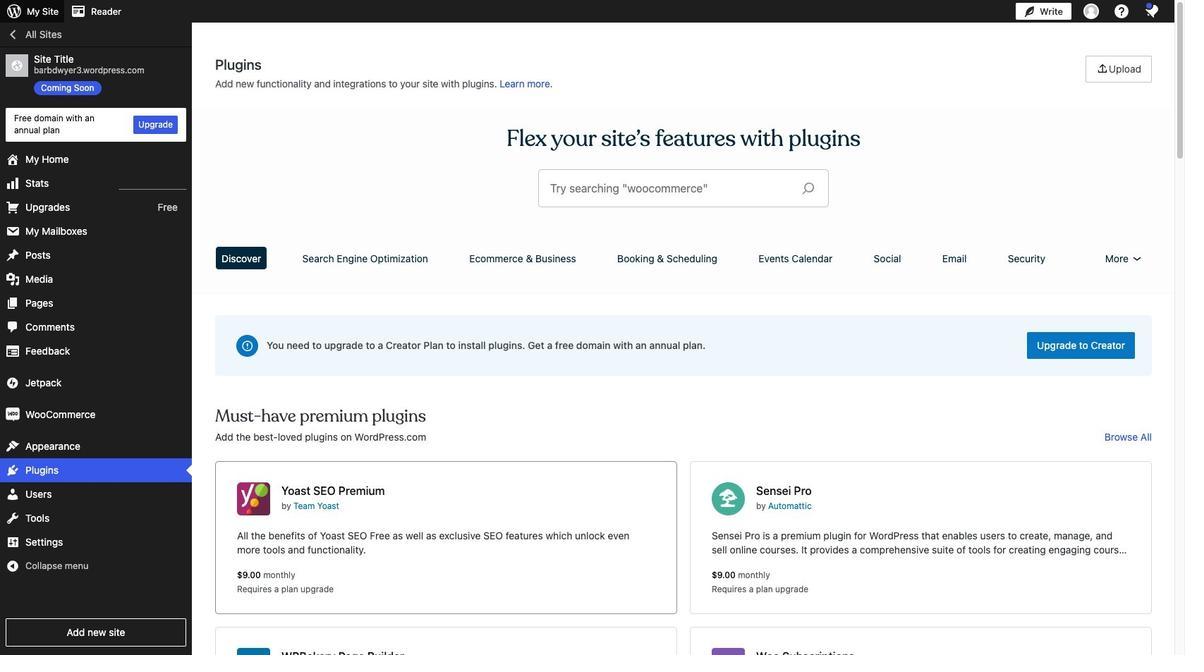 Task type: locate. For each thing, give the bounding box(es) containing it.
1 vertical spatial img image
[[6, 407, 20, 422]]

plugin icon image
[[237, 482, 270, 516], [712, 482, 745, 516]]

main content
[[210, 56, 1157, 655]]

2 img image from the top
[[6, 407, 20, 422]]

0 vertical spatial img image
[[6, 376, 20, 390]]

None search field
[[539, 170, 828, 207]]

manage your notifications image
[[1143, 3, 1160, 20]]

0 horizontal spatial plugin icon image
[[237, 482, 270, 516]]

img image
[[6, 376, 20, 390], [6, 407, 20, 422]]

Search search field
[[550, 170, 791, 207]]

2 plugin icon image from the left
[[712, 482, 745, 516]]

1 horizontal spatial plugin icon image
[[712, 482, 745, 516]]

help image
[[1113, 3, 1130, 20]]



Task type: describe. For each thing, give the bounding box(es) containing it.
1 plugin icon image from the left
[[237, 482, 270, 516]]

open search image
[[791, 178, 826, 198]]

1 img image from the top
[[6, 376, 20, 390]]

my profile image
[[1084, 4, 1099, 19]]

highest hourly views 0 image
[[119, 180, 186, 189]]



Task type: vqa. For each thing, say whether or not it's contained in the screenshot.
bottom Terry Turtle image
no



